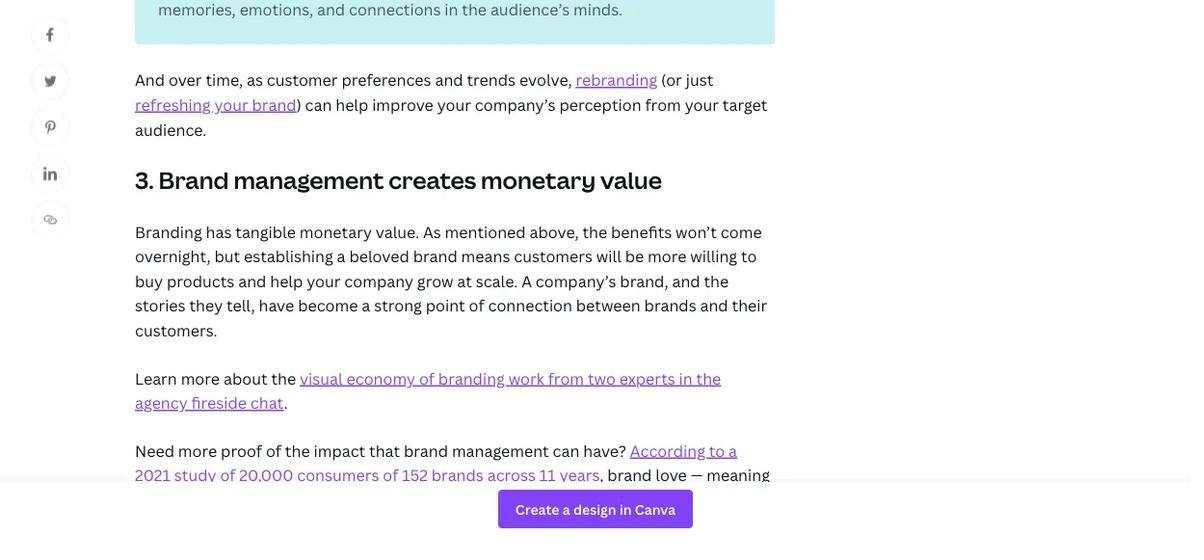 Task type: describe. For each thing, give the bounding box(es) containing it.
of inside visual economy of branding work from two experts in the agency fireside chat
[[419, 368, 435, 388]]

branding
[[439, 368, 505, 388]]

from inside visual economy of branding work from two experts in the agency fireside chat
[[548, 368, 584, 388]]

scale.
[[476, 270, 518, 291]]

market
[[155, 514, 207, 535]]

, brand love — meaning the emotional connection that customers build with a brand — contributes positively to market value and profitability in the long term.
[[135, 465, 770, 535]]

according to a 2021 study of 20,000 consumers of 152 brands across 11 years link
[[135, 440, 738, 486]]

brand down the 11 at the left bottom of the page
[[537, 490, 582, 510]]

brand right ,
[[608, 465, 652, 486]]

the inside visual economy of branding work from two experts in the agency fireside chat
[[697, 368, 722, 388]]

to inside according to a 2021 study of 20,000 consumers of 152 brands across 11 years
[[710, 440, 725, 461]]

20,000
[[239, 465, 294, 486]]

brand inside and over time, as customer preferences and trends evolve, rebranding (or just refreshing your brand
[[252, 94, 297, 115]]

willing
[[691, 246, 738, 267]]

to inside branding has tangible monetary value. as mentioned above, the benefits won't come overnight, but establishing a beloved brand means customers will be more willing to buy products and help your company grow at scale. a company's brand, and the stories they tell, have become a strong point of connection between brands and their customers.
[[742, 246, 757, 267]]

work
[[509, 368, 545, 388]]

11
[[540, 465, 556, 486]]

tangible
[[236, 221, 296, 242]]

branding
[[135, 221, 202, 242]]

customers inside branding has tangible monetary value. as mentioned above, the benefits won't come overnight, but establishing a beloved brand means customers will be more willing to buy products and help your company grow at scale. a company's brand, and the stories they tell, have become a strong point of connection between brands and their customers.
[[514, 246, 593, 267]]

refreshing your brand link
[[135, 94, 297, 115]]

mentioned
[[445, 221, 526, 242]]

a inside , brand love — meaning the emotional connection that customers build with a brand — contributes positively to market value and profitability in the long term.
[[525, 490, 534, 510]]

and left their
[[700, 295, 729, 316]]

have
[[259, 295, 294, 316]]

will
[[597, 246, 622, 267]]

impact
[[314, 440, 366, 461]]

beloved
[[349, 246, 410, 267]]

your inside and over time, as customer preferences and trends evolve, rebranding (or just refreshing your brand
[[214, 94, 248, 115]]

company's inside branding has tangible monetary value. as mentioned above, the benefits won't come overnight, but establishing a beloved brand means customers will be more willing to buy products and help your company grow at scale. a company's brand, and the stories they tell, have become a strong point of connection between brands and their customers.
[[536, 270, 617, 291]]

but
[[214, 246, 240, 267]]

long
[[424, 514, 456, 535]]

)
[[297, 94, 302, 115]]

improve
[[372, 94, 434, 115]]

in inside visual economy of branding work from two experts in the agency fireside chat
[[679, 368, 693, 388]]

grow
[[417, 270, 454, 291]]

become
[[298, 295, 358, 316]]

just
[[686, 70, 714, 90]]

emotional
[[164, 490, 239, 510]]

rebranding
[[576, 70, 658, 90]]

fireside
[[191, 392, 247, 413]]

and up tell,
[[238, 270, 266, 291]]

creates
[[389, 164, 477, 195]]

evolve,
[[520, 70, 572, 90]]

a
[[522, 270, 532, 291]]

value inside , brand love — meaning the emotional connection that customers build with a brand — contributes positively to market value and profitability in the long term.
[[210, 514, 250, 535]]

(or
[[662, 70, 683, 90]]

brand,
[[620, 270, 669, 291]]

preferences
[[342, 70, 432, 90]]

brand
[[159, 164, 229, 195]]

they
[[189, 295, 223, 316]]

as
[[423, 221, 441, 242]]

and inside and over time, as customer preferences and trends evolve, rebranding (or just refreshing your brand
[[435, 70, 463, 90]]

value.
[[376, 221, 420, 242]]

buy
[[135, 270, 163, 291]]

your down trends
[[437, 94, 472, 115]]

help inside ) can help improve your company's perception from your target audience.
[[336, 94, 369, 115]]

time,
[[206, 70, 243, 90]]

in inside , brand love — meaning the emotional connection that customers build with a brand — contributes positively to market value and profitability in the long term.
[[378, 514, 391, 535]]

0 horizontal spatial management
[[234, 164, 384, 195]]

visual economy of branding work from two experts in the agency fireside chat link
[[135, 368, 722, 413]]

brands inside branding has tangible monetary value. as mentioned above, the benefits won't come overnight, but establishing a beloved brand means customers will be more willing to buy products and help your company grow at scale. a company's brand, and the stories they tell, have become a strong point of connection between brands and their customers.
[[645, 295, 697, 316]]

company's inside ) can help improve your company's perception from your target audience.
[[475, 94, 556, 115]]

means
[[461, 246, 510, 267]]

of inside branding has tangible monetary value. as mentioned above, the benefits won't come overnight, but establishing a beloved brand means customers will be more willing to buy products and help your company grow at scale. a company's brand, and the stories they tell, have become a strong point of connection between brands and their customers.
[[469, 295, 485, 316]]

according to a 2021 study of 20,000 consumers of 152 brands across 11 years
[[135, 440, 738, 486]]

positively
[[692, 490, 764, 510]]

help inside branding has tangible monetary value. as mentioned above, the benefits won't come overnight, but establishing a beloved brand means customers will be more willing to buy products and help your company grow at scale. a company's brand, and the stories they tell, have become a strong point of connection between brands and their customers.
[[270, 270, 303, 291]]

customer
[[267, 70, 338, 90]]

that inside , brand love — meaning the emotional connection that customers build with a brand — contributes positively to market value and profitability in the long term.
[[331, 490, 361, 510]]

about
[[224, 368, 268, 388]]

from inside ) can help improve your company's perception from your target audience.
[[645, 94, 682, 115]]

stories
[[135, 295, 186, 316]]

1 horizontal spatial can
[[553, 440, 580, 461]]

meaning
[[707, 465, 770, 486]]

to inside , brand love — meaning the emotional connection that customers build with a brand — contributes positively to market value and profitability in the long term.
[[135, 514, 151, 535]]

across
[[488, 465, 536, 486]]

and over time, as customer preferences and trends evolve, rebranding (or just refreshing your brand
[[135, 70, 714, 115]]

your down just
[[685, 94, 719, 115]]

term.
[[459, 514, 499, 535]]

above,
[[530, 221, 579, 242]]

come
[[721, 221, 762, 242]]

as
[[247, 70, 263, 90]]

152
[[402, 465, 428, 486]]

brand inside branding has tangible monetary value. as mentioned above, the benefits won't come overnight, but establishing a beloved brand means customers will be more willing to buy products and help your company grow at scale. a company's brand, and the stories they tell, have become a strong point of connection between brands and their customers.
[[413, 246, 458, 267]]

visual
[[300, 368, 343, 388]]

target
[[723, 94, 768, 115]]

2021
[[135, 465, 171, 486]]

perception
[[560, 94, 642, 115]]

won't
[[676, 221, 717, 242]]

need more proof of the impact that brand management can have?
[[135, 440, 630, 461]]

0 vertical spatial that
[[369, 440, 400, 461]]

refreshing
[[135, 94, 211, 115]]

experts
[[620, 368, 676, 388]]

of up 20,000
[[266, 440, 282, 461]]



Task type: locate. For each thing, give the bounding box(es) containing it.
monetary inside branding has tangible monetary value. as mentioned above, the benefits won't come overnight, but establishing a beloved brand means customers will be more willing to buy products and help your company grow at scale. a company's brand, and the stories they tell, have become a strong point of connection between brands and their customers.
[[300, 221, 372, 242]]

1 vertical spatial from
[[548, 368, 584, 388]]

help
[[336, 94, 369, 115], [270, 270, 303, 291]]

1 horizontal spatial that
[[369, 440, 400, 461]]

the left long
[[395, 514, 420, 535]]

at
[[457, 270, 472, 291]]

1 horizontal spatial customers
[[514, 246, 593, 267]]

according
[[630, 440, 706, 461]]

— down 'years'
[[586, 490, 598, 510]]

) can help improve your company's perception from your target audience.
[[135, 94, 768, 140]]

chat
[[251, 392, 284, 413]]

2 horizontal spatial to
[[742, 246, 757, 267]]

to
[[742, 246, 757, 267], [710, 440, 725, 461], [135, 514, 151, 535]]

0 horizontal spatial help
[[270, 270, 303, 291]]

1 vertical spatial brands
[[432, 465, 484, 486]]

a inside according to a 2021 study of 20,000 consumers of 152 brands across 11 years
[[729, 440, 738, 461]]

a right with
[[525, 490, 534, 510]]

0 horizontal spatial connection
[[243, 490, 327, 510]]

1 vertical spatial connection
[[243, 490, 327, 510]]

1 horizontal spatial value
[[601, 164, 662, 195]]

1 horizontal spatial from
[[645, 94, 682, 115]]

1 horizontal spatial connection
[[488, 295, 573, 316]]

more for according to a 2021 study of 20,000 consumers of 152 brands across 11 years
[[178, 440, 217, 461]]

point
[[426, 295, 465, 316]]

of down proof
[[220, 465, 236, 486]]

0 vertical spatial management
[[234, 164, 384, 195]]

0 horizontal spatial brands
[[432, 465, 484, 486]]

a left beloved
[[337, 246, 346, 267]]

your down time,
[[214, 94, 248, 115]]

0 horizontal spatial value
[[210, 514, 250, 535]]

company's up between at the bottom
[[536, 270, 617, 291]]

company
[[345, 270, 414, 291]]

the up 20,000
[[285, 440, 310, 461]]

more up study
[[178, 440, 217, 461]]

0 vertical spatial can
[[305, 94, 332, 115]]

1 vertical spatial more
[[181, 368, 220, 388]]

of left branding
[[419, 368, 435, 388]]

1 vertical spatial to
[[710, 440, 725, 461]]

3. brand management creates monetary value
[[135, 164, 662, 195]]

the down 2021 in the bottom left of the page
[[135, 490, 160, 510]]

help down the preferences
[[336, 94, 369, 115]]

audience.
[[135, 119, 207, 140]]

and inside , brand love — meaning the emotional connection that customers build with a brand — contributes positively to market value and profitability in the long term.
[[254, 514, 282, 535]]

customers
[[514, 246, 593, 267], [365, 490, 444, 510]]

1 vertical spatial can
[[553, 440, 580, 461]]

1 vertical spatial management
[[452, 440, 549, 461]]

in
[[679, 368, 693, 388], [378, 514, 391, 535]]

0 vertical spatial help
[[336, 94, 369, 115]]

brand up grow
[[413, 246, 458, 267]]

customers down the above, at the left of the page
[[514, 246, 593, 267]]

that right impact
[[369, 440, 400, 461]]

and up ) can help improve your company's perception from your target audience.
[[435, 70, 463, 90]]

brands inside according to a 2021 study of 20,000 consumers of 152 brands across 11 years
[[432, 465, 484, 486]]

have?
[[584, 440, 627, 461]]

,
[[600, 465, 604, 486]]

can
[[305, 94, 332, 115], [553, 440, 580, 461]]

that
[[369, 440, 400, 461], [331, 490, 361, 510]]

connection inside , brand love — meaning the emotional connection that customers build with a brand — contributes positively to market value and profitability in the long term.
[[243, 490, 327, 510]]

1 horizontal spatial monetary
[[481, 164, 596, 195]]

more inside branding has tangible monetary value. as mentioned above, the benefits won't come overnight, but establishing a beloved brand means customers will be more willing to buy products and help your company grow at scale. a company's brand, and the stories they tell, have become a strong point of connection between brands and their customers.
[[648, 246, 687, 267]]

study
[[174, 465, 216, 486]]

— right love in the bottom of the page
[[691, 465, 703, 486]]

2 vertical spatial to
[[135, 514, 151, 535]]

proof
[[221, 440, 262, 461]]

0 horizontal spatial —
[[586, 490, 598, 510]]

contributes
[[601, 490, 688, 510]]

value up benefits
[[601, 164, 662, 195]]

brands
[[645, 295, 697, 316], [432, 465, 484, 486]]

more
[[648, 246, 687, 267], [181, 368, 220, 388], [178, 440, 217, 461]]

0 vertical spatial in
[[679, 368, 693, 388]]

company's down trends
[[475, 94, 556, 115]]

can inside ) can help improve your company's perception from your target audience.
[[305, 94, 332, 115]]

—
[[691, 465, 703, 486], [586, 490, 598, 510]]

profitability
[[286, 514, 374, 535]]

from left two
[[548, 368, 584, 388]]

need
[[135, 440, 175, 461]]

1 vertical spatial customers
[[365, 490, 444, 510]]

learn
[[135, 368, 177, 388]]

your inside branding has tangible monetary value. as mentioned above, the benefits won't come overnight, but establishing a beloved brand means customers will be more willing to buy products and help your company grow at scale. a company's brand, and the stories they tell, have become a strong point of connection between brands and their customers.
[[307, 270, 341, 291]]

3.
[[135, 164, 154, 195]]

0 vertical spatial customers
[[514, 246, 593, 267]]

1 vertical spatial monetary
[[300, 221, 372, 242]]

and
[[135, 70, 165, 90]]

of
[[469, 295, 485, 316], [419, 368, 435, 388], [266, 440, 282, 461], [220, 465, 236, 486], [383, 465, 399, 486]]

0 vertical spatial value
[[601, 164, 662, 195]]

.
[[284, 392, 288, 413]]

0 vertical spatial more
[[648, 246, 687, 267]]

from down the (or
[[645, 94, 682, 115]]

a
[[337, 246, 346, 267], [362, 295, 371, 316], [729, 440, 738, 461], [525, 490, 534, 510]]

0 vertical spatial monetary
[[481, 164, 596, 195]]

be
[[625, 246, 644, 267]]

to down come
[[742, 246, 757, 267]]

in right profitability
[[378, 514, 391, 535]]

0 horizontal spatial from
[[548, 368, 584, 388]]

years
[[560, 465, 600, 486]]

1 horizontal spatial help
[[336, 94, 369, 115]]

1 vertical spatial company's
[[536, 270, 617, 291]]

1 horizontal spatial to
[[710, 440, 725, 461]]

branding has tangible monetary value. as mentioned above, the benefits won't come overnight, but establishing a beloved brand means customers will be more willing to buy products and help your company grow at scale. a company's brand, and the stories they tell, have become a strong point of connection between brands and their customers.
[[135, 221, 768, 341]]

value
[[601, 164, 662, 195], [210, 514, 250, 535]]

learn more about the
[[135, 368, 300, 388]]

1 horizontal spatial in
[[679, 368, 693, 388]]

rebranding link
[[576, 70, 658, 90]]

love
[[656, 465, 687, 486]]

connection
[[488, 295, 573, 316], [243, 490, 327, 510]]

0 vertical spatial —
[[691, 465, 703, 486]]

brand up 152
[[404, 440, 448, 461]]

their
[[732, 295, 768, 316]]

0 horizontal spatial that
[[331, 490, 361, 510]]

more for visual economy of branding work from two experts in the agency fireside chat
[[181, 368, 220, 388]]

your up become
[[307, 270, 341, 291]]

strong
[[374, 295, 422, 316]]

of down at
[[469, 295, 485, 316]]

management
[[234, 164, 384, 195], [452, 440, 549, 461]]

that down consumers
[[331, 490, 361, 510]]

1 horizontal spatial management
[[452, 440, 549, 461]]

overnight,
[[135, 246, 211, 267]]

monetary up the above, at the left of the page
[[481, 164, 596, 195]]

1 vertical spatial —
[[586, 490, 598, 510]]

customers down 152
[[365, 490, 444, 510]]

value down emotional
[[210, 514, 250, 535]]

the up will
[[583, 221, 608, 242]]

brands down the brand,
[[645, 295, 697, 316]]

0 horizontal spatial can
[[305, 94, 332, 115]]

can up 'years'
[[553, 440, 580, 461]]

1 horizontal spatial brands
[[645, 295, 697, 316]]

brand
[[252, 94, 297, 115], [413, 246, 458, 267], [404, 440, 448, 461], [608, 465, 652, 486], [537, 490, 582, 510]]

the down willing
[[704, 270, 729, 291]]

two
[[588, 368, 616, 388]]

with
[[489, 490, 521, 510]]

0 vertical spatial to
[[742, 246, 757, 267]]

more right the be
[[648, 246, 687, 267]]

trends
[[467, 70, 516, 90]]

0 horizontal spatial customers
[[365, 490, 444, 510]]

1 vertical spatial in
[[378, 514, 391, 535]]

1 vertical spatial value
[[210, 514, 250, 535]]

management up the tangible
[[234, 164, 384, 195]]

monetary
[[481, 164, 596, 195], [300, 221, 372, 242]]

connection down a
[[488, 295, 573, 316]]

in right 'experts'
[[679, 368, 693, 388]]

and down willing
[[672, 270, 701, 291]]

customers.
[[135, 320, 218, 341]]

build
[[448, 490, 486, 510]]

agency
[[135, 392, 188, 413]]

establishing
[[244, 246, 333, 267]]

your
[[214, 94, 248, 115], [437, 94, 472, 115], [685, 94, 719, 115], [307, 270, 341, 291]]

over
[[169, 70, 202, 90]]

0 vertical spatial company's
[[475, 94, 556, 115]]

help down the establishing
[[270, 270, 303, 291]]

of left 152
[[383, 465, 399, 486]]

connection inside branding has tangible monetary value. as mentioned above, the benefits won't come overnight, but establishing a beloved brand means customers will be more willing to buy products and help your company grow at scale. a company's brand, and the stories they tell, have become a strong point of connection between brands and their customers.
[[488, 295, 573, 316]]

0 horizontal spatial to
[[135, 514, 151, 535]]

more up fireside
[[181, 368, 220, 388]]

brand down the as
[[252, 94, 297, 115]]

visual economy of branding work from two experts in the agency fireside chat
[[135, 368, 722, 413]]

monetary up beloved
[[300, 221, 372, 242]]

management up across
[[452, 440, 549, 461]]

products
[[167, 270, 235, 291]]

has
[[206, 221, 232, 242]]

2 vertical spatial more
[[178, 440, 217, 461]]

to left market
[[135, 514, 151, 535]]

a down company
[[362, 295, 371, 316]]

benefits
[[611, 221, 672, 242]]

a up meaning
[[729, 440, 738, 461]]

the up '.'
[[271, 368, 296, 388]]

to up meaning
[[710, 440, 725, 461]]

brands up build at the left of page
[[432, 465, 484, 486]]

1 vertical spatial that
[[331, 490, 361, 510]]

between
[[576, 295, 641, 316]]

and down 20,000
[[254, 514, 282, 535]]

0 vertical spatial connection
[[488, 295, 573, 316]]

1 horizontal spatial —
[[691, 465, 703, 486]]

can right )
[[305, 94, 332, 115]]

customers inside , brand love — meaning the emotional connection that customers build with a brand — contributes positively to market value and profitability in the long term.
[[365, 490, 444, 510]]

1 vertical spatial help
[[270, 270, 303, 291]]

0 vertical spatial from
[[645, 94, 682, 115]]

tell,
[[227, 295, 255, 316]]

connection down 20,000
[[243, 490, 327, 510]]

0 vertical spatial brands
[[645, 295, 697, 316]]

0 horizontal spatial in
[[378, 514, 391, 535]]

the right 'experts'
[[697, 368, 722, 388]]

0 horizontal spatial monetary
[[300, 221, 372, 242]]



Task type: vqa. For each thing, say whether or not it's contained in the screenshot.
the topmost connection
yes



